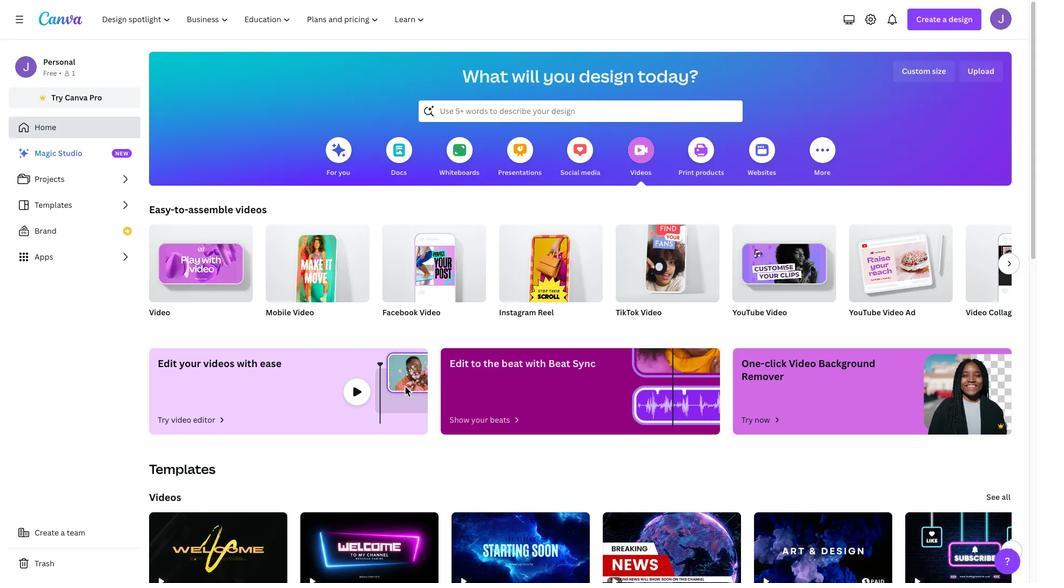 Task type: locate. For each thing, give the bounding box(es) containing it.
0 horizontal spatial a
[[61, 528, 65, 538]]

see all
[[987, 492, 1011, 502]]

a inside button
[[61, 528, 65, 538]]

sync
[[573, 357, 596, 370]]

all
[[1002, 492, 1011, 502]]

1 edit from the left
[[158, 357, 177, 370]]

social media button
[[560, 130, 600, 186]]

create
[[916, 14, 941, 24], [35, 528, 59, 538]]

the
[[483, 357, 499, 370]]

0 vertical spatial templates
[[35, 200, 72, 210]]

a
[[943, 14, 947, 24], [61, 528, 65, 538]]

templates inside templates link
[[35, 200, 72, 210]]

video inside 'group'
[[293, 307, 314, 318]]

videos left "ease"
[[203, 357, 235, 370]]

trash link
[[9, 553, 140, 575]]

click
[[765, 357, 787, 370]]

1 horizontal spatial create
[[916, 14, 941, 24]]

1 horizontal spatial a
[[943, 14, 947, 24]]

you
[[543, 64, 575, 88], [339, 168, 350, 177]]

0 horizontal spatial try
[[51, 92, 63, 103]]

beat
[[502, 357, 523, 370]]

group for the mobile video 'group'
[[266, 220, 369, 309]]

group for youtube video ad group
[[849, 220, 953, 302]]

what
[[462, 64, 508, 88]]

with left "ease"
[[237, 357, 258, 370]]

0 horizontal spatial with
[[237, 357, 258, 370]]

templates up videos link
[[149, 460, 216, 478]]

collage
[[989, 307, 1016, 318]]

1 horizontal spatial design
[[949, 14, 973, 24]]

create inside button
[[35, 528, 59, 538]]

1 vertical spatial templates
[[149, 460, 216, 478]]

1 horizontal spatial try
[[158, 415, 169, 425]]

1 vertical spatial videos
[[149, 491, 181, 504]]

apps
[[35, 252, 53, 262]]

create for create a team
[[35, 528, 59, 538]]

1 horizontal spatial videos
[[235, 203, 267, 216]]

1 vertical spatial create
[[35, 528, 59, 538]]

video
[[149, 307, 170, 318], [293, 307, 314, 318], [420, 307, 441, 318], [641, 307, 662, 318], [766, 307, 787, 318], [883, 307, 904, 318], [966, 307, 987, 318], [789, 357, 816, 370]]

video collage group
[[966, 225, 1037, 332]]

you right the will
[[543, 64, 575, 88]]

group for youtube video group
[[732, 220, 836, 302]]

projects
[[35, 174, 65, 184]]

one-
[[741, 357, 765, 370]]

docs
[[391, 168, 407, 177]]

tiktok
[[616, 307, 639, 318]]

1 horizontal spatial edit
[[450, 357, 469, 370]]

1 vertical spatial you
[[339, 168, 350, 177]]

0 vertical spatial design
[[949, 14, 973, 24]]

try inside button
[[51, 92, 63, 103]]

background
[[818, 357, 875, 370]]

social
[[560, 168, 579, 177]]

0 horizontal spatial your
[[179, 357, 201, 370]]

try left now
[[741, 415, 753, 425]]

with right beat
[[525, 357, 546, 370]]

upload button
[[959, 60, 1003, 82]]

custom size
[[902, 66, 946, 76]]

0 horizontal spatial edit
[[158, 357, 177, 370]]

will
[[512, 64, 540, 88]]

0 horizontal spatial templates
[[35, 200, 72, 210]]

see
[[987, 492, 1000, 502]]

facebook video
[[382, 307, 441, 318]]

1 horizontal spatial youtube
[[849, 307, 881, 318]]

templates link
[[9, 194, 140, 216]]

1 vertical spatial design
[[579, 64, 634, 88]]

2 horizontal spatial try
[[741, 415, 753, 425]]

try for one-click video background remover
[[741, 415, 753, 425]]

youtube left ad at the bottom right
[[849, 307, 881, 318]]

design left jacob simon image at the right top of the page
[[949, 14, 973, 24]]

0 vertical spatial create
[[916, 14, 941, 24]]

create for create a design
[[916, 14, 941, 24]]

to
[[471, 357, 481, 370]]

0 vertical spatial videos
[[235, 203, 267, 216]]

print products button
[[679, 130, 724, 186]]

size
[[932, 66, 946, 76]]

0 horizontal spatial youtube
[[732, 307, 764, 318]]

0 vertical spatial your
[[179, 357, 201, 370]]

2 youtube from the left
[[849, 307, 881, 318]]

1
[[72, 69, 75, 78]]

try left canva
[[51, 92, 63, 103]]

0 vertical spatial you
[[543, 64, 575, 88]]

presentations button
[[498, 130, 542, 186]]

try canva pro button
[[9, 88, 140, 108]]

1 vertical spatial a
[[61, 528, 65, 538]]

list
[[9, 143, 140, 268]]

create inside dropdown button
[[916, 14, 941, 24]]

one-click video background remover
[[741, 357, 875, 383]]

videos
[[630, 168, 652, 177], [149, 491, 181, 504]]

show your beats
[[450, 415, 510, 425]]

try
[[51, 92, 63, 103], [158, 415, 169, 425], [741, 415, 753, 425]]

for you button
[[325, 130, 351, 186]]

canva
[[65, 92, 88, 103]]

design
[[949, 14, 973, 24], [579, 64, 634, 88]]

youtube for youtube video ad
[[849, 307, 881, 318]]

create left team
[[35, 528, 59, 538]]

None search field
[[418, 100, 742, 122]]

show
[[450, 415, 470, 425]]

top level navigation element
[[95, 9, 434, 30]]

youtube video group
[[732, 220, 836, 332]]

1 horizontal spatial with
[[525, 357, 546, 370]]

create up custom size
[[916, 14, 941, 24]]

design inside dropdown button
[[949, 14, 973, 24]]

design up search 'search field'
[[579, 64, 634, 88]]

facebook
[[382, 307, 418, 318]]

1 horizontal spatial your
[[471, 415, 488, 425]]

0 horizontal spatial create
[[35, 528, 59, 538]]

Search search field
[[440, 101, 721, 122]]

a left team
[[61, 528, 65, 538]]

1 youtube from the left
[[732, 307, 764, 318]]

2 edit from the left
[[450, 357, 469, 370]]

0 horizontal spatial videos
[[203, 357, 235, 370]]

custom size button
[[893, 60, 955, 82]]

group
[[616, 218, 720, 302], [149, 220, 253, 302], [266, 220, 369, 309], [382, 220, 486, 302], [499, 220, 603, 309], [732, 220, 836, 302], [849, 220, 953, 302], [966, 225, 1037, 302]]

edit
[[158, 357, 177, 370], [450, 357, 469, 370]]

group for video group
[[149, 220, 253, 302]]

products
[[696, 168, 724, 177]]

create a design button
[[908, 9, 981, 30]]

1 vertical spatial videos
[[203, 357, 235, 370]]

apps link
[[9, 246, 140, 268]]

templates down projects
[[35, 200, 72, 210]]

1 horizontal spatial videos
[[630, 168, 652, 177]]

you right for
[[339, 168, 350, 177]]

a up the size
[[943, 14, 947, 24]]

1 vertical spatial your
[[471, 415, 488, 425]]

2 with from the left
[[525, 357, 546, 370]]

your
[[179, 357, 201, 370], [471, 415, 488, 425]]

0 horizontal spatial you
[[339, 168, 350, 177]]

youtube up one-
[[732, 307, 764, 318]]

videos button
[[628, 130, 654, 186]]

try left the video
[[158, 415, 169, 425]]

videos
[[235, 203, 267, 216], [203, 357, 235, 370]]

0 vertical spatial videos
[[630, 168, 652, 177]]

reel
[[538, 307, 554, 318]]

try now
[[741, 415, 770, 425]]

instagram reel
[[499, 307, 554, 318]]

to-
[[174, 203, 188, 216]]

your for videos
[[179, 357, 201, 370]]

1 horizontal spatial you
[[543, 64, 575, 88]]

for you
[[327, 168, 350, 177]]

0 vertical spatial a
[[943, 14, 947, 24]]

videos right assemble
[[235, 203, 267, 216]]

ease
[[260, 357, 282, 370]]

with
[[237, 357, 258, 370], [525, 357, 546, 370]]

remover
[[741, 370, 784, 383]]

edit your videos with ease
[[158, 357, 282, 370]]

0 horizontal spatial design
[[579, 64, 634, 88]]

new
[[115, 150, 129, 157]]

a inside dropdown button
[[943, 14, 947, 24]]



Task type: describe. For each thing, give the bounding box(es) containing it.
what will you design today?
[[462, 64, 698, 88]]

free •
[[43, 69, 62, 78]]

pro
[[89, 92, 102, 103]]

beats
[[490, 415, 510, 425]]

print
[[679, 168, 694, 177]]

mobile video group
[[266, 220, 369, 332]]

more button
[[809, 130, 835, 186]]

•
[[59, 69, 62, 78]]

video
[[171, 415, 191, 425]]

group for facebook video group
[[382, 220, 486, 302]]

youtube video
[[732, 307, 787, 318]]

video inside group
[[641, 307, 662, 318]]

youtube for youtube video
[[732, 307, 764, 318]]

try for edit your videos with ease
[[158, 415, 169, 425]]

more
[[814, 168, 831, 177]]

1 horizontal spatial templates
[[149, 460, 216, 478]]

facebook video group
[[382, 220, 486, 332]]

studio
[[58, 148, 82, 158]]

magic studio
[[35, 148, 82, 158]]

print products
[[679, 168, 724, 177]]

1 with from the left
[[237, 357, 258, 370]]

list containing magic studio
[[9, 143, 140, 268]]

assemble
[[188, 203, 233, 216]]

edit for edit to the beat with beat sync
[[450, 357, 469, 370]]

create a team
[[35, 528, 85, 538]]

youtube video ad group
[[849, 220, 953, 332]]

tiktok video group
[[616, 218, 720, 332]]

presentations
[[498, 168, 542, 177]]

edit for edit your videos with ease
[[158, 357, 177, 370]]

a for team
[[61, 528, 65, 538]]

mobile
[[266, 307, 291, 318]]

media
[[581, 168, 600, 177]]

personal
[[43, 57, 75, 67]]

create a team button
[[9, 522, 140, 544]]

youtube video ad
[[849, 307, 916, 318]]

now
[[755, 415, 770, 425]]

group for video collage group
[[966, 225, 1037, 302]]

video collage
[[966, 307, 1016, 318]]

create a design
[[916, 14, 973, 24]]

for
[[327, 168, 337, 177]]

custom
[[902, 66, 930, 76]]

social media
[[560, 168, 600, 177]]

projects link
[[9, 169, 140, 190]]

your for beats
[[471, 415, 488, 425]]

home link
[[9, 117, 140, 138]]

whiteboards button
[[439, 130, 480, 186]]

mobile video
[[266, 307, 314, 318]]

try video editor
[[158, 415, 215, 425]]

magic
[[35, 148, 56, 158]]

video group
[[149, 220, 253, 332]]

brand
[[35, 226, 57, 236]]

ad
[[906, 307, 916, 318]]

you inside button
[[339, 168, 350, 177]]

a for design
[[943, 14, 947, 24]]

easy-
[[149, 203, 174, 216]]

free
[[43, 69, 57, 78]]

videos inside 'button'
[[630, 168, 652, 177]]

jacob simon image
[[990, 8, 1012, 30]]

trash
[[35, 559, 54, 569]]

beat
[[548, 357, 570, 370]]

tiktok video
[[616, 307, 662, 318]]

upload
[[968, 66, 994, 76]]

group for tiktok video group
[[616, 218, 720, 302]]

websites button
[[748, 130, 776, 186]]

easy-to-assemble videos
[[149, 203, 267, 216]]

instagram
[[499, 307, 536, 318]]

docs button
[[386, 130, 412, 186]]

group for instagram reel group
[[499, 220, 603, 309]]

0 horizontal spatial videos
[[149, 491, 181, 504]]

video inside one-click video background remover
[[789, 357, 816, 370]]

team
[[67, 528, 85, 538]]

edit to the beat with beat sync
[[450, 357, 596, 370]]

today?
[[638, 64, 698, 88]]

whiteboards
[[439, 168, 480, 177]]

home
[[35, 122, 56, 132]]

videos link
[[149, 491, 181, 504]]

editor
[[193, 415, 215, 425]]

see all link
[[985, 487, 1012, 508]]

try canva pro
[[51, 92, 102, 103]]

brand link
[[9, 220, 140, 242]]

instagram reel group
[[499, 220, 603, 332]]



Task type: vqa. For each thing, say whether or not it's contained in the screenshot.
third students from the left
no



